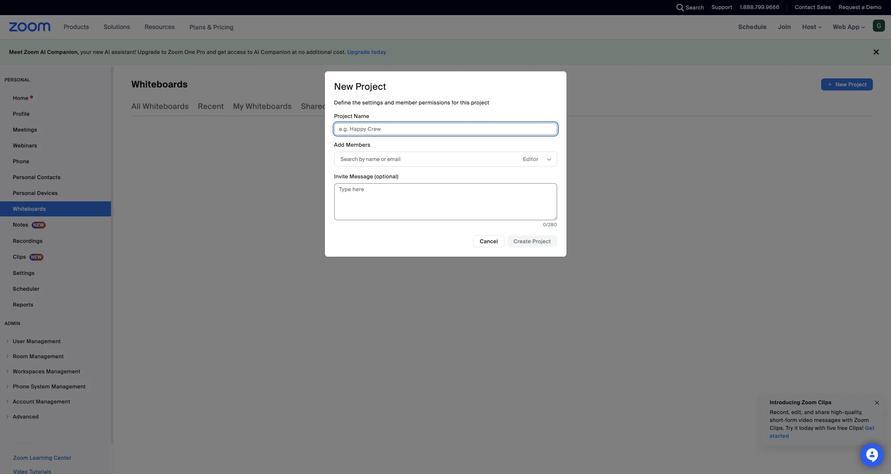 Task type: describe. For each thing, give the bounding box(es) containing it.
whiteboards for my
[[246, 102, 292, 111]]

zoom left the learning
[[13, 455, 28, 462]]

sales
[[817, 4, 831, 11]]

plans & pricing
[[190, 23, 234, 31]]

messages
[[814, 418, 841, 424]]

schedule
[[739, 23, 767, 31]]

pro
[[197, 49, 205, 56]]

members
[[346, 142, 371, 148]]

settings
[[362, 99, 383, 106]]

personal for personal contacts
[[13, 174, 36, 181]]

reports
[[13, 302, 33, 309]]

meetings navigation
[[733, 15, 891, 40]]

1 ai from the left
[[40, 49, 46, 56]]

companion
[[261, 49, 291, 56]]

new project inside button
[[836, 81, 867, 88]]

zoom learning center
[[13, 455, 71, 462]]

2 to from the left
[[248, 49, 253, 56]]

project
[[471, 99, 490, 106]]

add members
[[334, 142, 371, 148]]

trash
[[403, 102, 423, 111]]

personal devices
[[13, 190, 58, 197]]

product information navigation
[[58, 15, 240, 40]]

plans
[[190, 23, 206, 31]]

devices
[[37, 190, 58, 197]]

Invite Message (optional) text field
[[334, 183, 557, 221]]

profile link
[[0, 107, 111, 122]]

new project inside dialog
[[334, 81, 386, 92]]

create project button
[[508, 236, 557, 248]]

contact sales link up join
[[790, 0, 833, 15]]

profile
[[13, 111, 30, 118]]

add
[[334, 142, 345, 148]]

zoom learning center link
[[13, 455, 71, 462]]

notes link
[[0, 218, 111, 233]]

editor button
[[523, 154, 546, 165]]

project inside new project button
[[849, 81, 867, 88]]

get started
[[770, 425, 875, 440]]

personal for personal devices
[[13, 190, 36, 197]]

zoom right meet
[[24, 49, 39, 56]]

phone
[[13, 158, 29, 165]]

scheduler
[[13, 286, 39, 293]]

the
[[353, 99, 361, 106]]

demo
[[866, 4, 882, 11]]

create
[[514, 238, 531, 245]]

admin menu menu
[[0, 335, 111, 425]]

contact
[[795, 4, 816, 11]]

short-
[[770, 418, 786, 424]]

clips inside clips link
[[13, 254, 26, 261]]

project inside create project button
[[533, 238, 551, 245]]

Search by name or email,Search by name or email text field
[[341, 154, 507, 165]]

record, edit, and share high-quality, short-form video messages with zoom clips. try it today with five free clips!
[[770, 410, 869, 432]]

introducing zoom clips
[[770, 400, 832, 407]]

upgrade today link
[[347, 49, 387, 56]]

define
[[334, 99, 351, 106]]

personal menu menu
[[0, 91, 111, 314]]

support
[[712, 4, 733, 11]]

and inside record, edit, and share high-quality, short-form video messages with zoom clips. try it today with five free clips!
[[804, 410, 814, 416]]

clips!
[[849, 425, 864, 432]]

settings
[[13, 270, 35, 277]]

me
[[346, 102, 357, 111]]

tabs of all whiteboard page tab list
[[131, 97, 462, 116]]

close image
[[874, 399, 880, 408]]

scheduler link
[[0, 282, 111, 297]]

invite
[[334, 173, 348, 180]]

for
[[452, 99, 459, 106]]

edit,
[[792, 410, 803, 416]]

share
[[816, 410, 830, 416]]

personal contacts
[[13, 174, 61, 181]]

contact sales link up the meetings navigation
[[795, 4, 831, 11]]

show options image
[[546, 157, 552, 163]]

permissions
[[419, 99, 451, 106]]

meetings
[[13, 127, 37, 133]]

request
[[839, 4, 861, 11]]

at
[[292, 49, 297, 56]]

record,
[[770, 410, 790, 416]]

new
[[93, 49, 103, 56]]

additional
[[306, 49, 332, 56]]

projects
[[432, 102, 462, 111]]

2 vertical spatial with
[[815, 425, 826, 432]]

create project
[[514, 238, 551, 245]]

1 horizontal spatial clips
[[818, 400, 832, 407]]

add image
[[828, 81, 833, 88]]

try
[[786, 425, 793, 432]]

message
[[350, 173, 373, 180]]

e.g. Happy Crew text field
[[334, 123, 557, 135]]

introducing
[[770, 400, 801, 407]]

name
[[354, 113, 369, 120]]

five
[[827, 425, 836, 432]]

center
[[54, 455, 71, 462]]

meet zoom ai companion, footer
[[0, 39, 891, 65]]

webinars
[[13, 142, 37, 149]]

notes
[[13, 222, 28, 229]]

3 ai from the left
[[254, 49, 259, 56]]

webinars link
[[0, 138, 111, 153]]

free
[[838, 425, 848, 432]]



Task type: vqa. For each thing, say whether or not it's contained in the screenshot.
Add Members
yes



Task type: locate. For each thing, give the bounding box(es) containing it.
0 horizontal spatial and
[[207, 49, 216, 56]]

project up settings
[[356, 81, 386, 92]]

reports link
[[0, 298, 111, 313]]

new project up "the"
[[334, 81, 386, 92]]

join
[[778, 23, 791, 31]]

your
[[81, 49, 92, 56]]

1 horizontal spatial new project
[[836, 81, 867, 88]]

upgrade right cost.
[[347, 49, 370, 56]]

pricing
[[213, 23, 234, 31]]

personal down phone
[[13, 174, 36, 181]]

with inside tabs of all whiteboard page tab list
[[329, 102, 344, 111]]

0 horizontal spatial new
[[334, 81, 353, 92]]

0/280
[[543, 222, 557, 228]]

a
[[862, 4, 865, 11]]

zoom inside record, edit, and share high-quality, short-form video messages with zoom clips. try it today with five free clips!
[[854, 418, 869, 424]]

personal down the personal contacts
[[13, 190, 36, 197]]

one
[[184, 49, 195, 56]]

zoom up "edit," at the right of the page
[[802, 400, 817, 407]]

2 upgrade from the left
[[347, 49, 370, 56]]

2 ai from the left
[[105, 49, 110, 56]]

and up "video"
[[804, 410, 814, 416]]

zoom
[[24, 49, 39, 56], [168, 49, 183, 56], [802, 400, 817, 407], [854, 418, 869, 424], [13, 455, 28, 462]]

contact sales
[[795, 4, 831, 11]]

1 horizontal spatial upgrade
[[347, 49, 370, 56]]

upgrade down product information navigation
[[138, 49, 160, 56]]

2 horizontal spatial ai
[[254, 49, 259, 56]]

shared with me
[[301, 102, 357, 111]]

new project
[[334, 81, 386, 92], [836, 81, 867, 88]]

1 vertical spatial today
[[800, 425, 814, 432]]

this
[[460, 99, 470, 106]]

access
[[228, 49, 246, 56]]

meet
[[9, 49, 23, 56]]

get started link
[[770, 425, 875, 440]]

contacts
[[37, 174, 61, 181]]

recent
[[198, 102, 224, 111]]

new project right add image
[[836, 81, 867, 88]]

editor
[[523, 156, 539, 163]]

0 horizontal spatial ai
[[40, 49, 46, 56]]

0 horizontal spatial upgrade
[[138, 49, 160, 56]]

and inside new project dialog
[[385, 99, 394, 106]]

zoom up clips!
[[854, 418, 869, 424]]

ai right new
[[105, 49, 110, 56]]

cost.
[[333, 49, 346, 56]]

my whiteboards
[[233, 102, 292, 111]]

2 vertical spatial and
[[804, 410, 814, 416]]

with
[[329, 102, 344, 111], [842, 418, 853, 424], [815, 425, 826, 432]]

new up define
[[334, 81, 353, 92]]

to
[[162, 49, 167, 56], [248, 49, 253, 56]]

ai left companion
[[254, 49, 259, 56]]

today
[[372, 49, 387, 56], [800, 425, 814, 432]]

&
[[207, 23, 212, 31]]

shared
[[301, 102, 327, 111]]

1 to from the left
[[162, 49, 167, 56]]

and
[[207, 49, 216, 56], [385, 99, 394, 106], [804, 410, 814, 416]]

plans & pricing link
[[190, 23, 234, 31], [190, 23, 234, 31]]

invite message (optional)
[[334, 173, 399, 180]]

whiteboards
[[131, 79, 188, 90], [143, 102, 189, 111], [246, 102, 292, 111]]

1.888.799.9666
[[740, 4, 780, 11]]

zoom left one
[[168, 49, 183, 56]]

recordings link
[[0, 234, 111, 249]]

1 horizontal spatial with
[[815, 425, 826, 432]]

1 vertical spatial with
[[842, 418, 853, 424]]

with up free
[[842, 418, 853, 424]]

whiteboards up all whiteboards
[[131, 79, 188, 90]]

2 horizontal spatial with
[[842, 418, 853, 424]]

and left get
[[207, 49, 216, 56]]

to right access
[[248, 49, 253, 56]]

request a demo link
[[833, 0, 891, 15], [839, 4, 882, 11]]

quality,
[[845, 410, 863, 416]]

personal
[[5, 77, 30, 83]]

1 horizontal spatial to
[[248, 49, 253, 56]]

2 personal from the top
[[13, 190, 36, 197]]

clips up settings
[[13, 254, 26, 261]]

admin
[[5, 321, 20, 327]]

clips
[[13, 254, 26, 261], [818, 400, 832, 407]]

0 horizontal spatial today
[[372, 49, 387, 56]]

whiteboards right my
[[246, 102, 292, 111]]

new
[[334, 81, 353, 92], [836, 81, 847, 88]]

cancel
[[480, 238, 498, 245]]

request a demo
[[839, 4, 882, 11]]

companion,
[[47, 49, 79, 56]]

today inside meet zoom ai companion, footer
[[372, 49, 387, 56]]

0 vertical spatial clips
[[13, 254, 26, 261]]

1.888.799.9666 button
[[734, 0, 782, 15], [740, 4, 780, 11]]

(optional)
[[375, 173, 399, 180]]

banner
[[0, 15, 891, 40]]

form
[[786, 418, 798, 424]]

my
[[233, 102, 244, 111]]

to left one
[[162, 49, 167, 56]]

new project dialog
[[325, 71, 567, 257]]

0 vertical spatial today
[[372, 49, 387, 56]]

ai left the companion,
[[40, 49, 46, 56]]

new inside dialog
[[334, 81, 353, 92]]

clips up share
[[818, 400, 832, 407]]

support link
[[706, 0, 734, 15], [712, 4, 733, 11]]

and right settings
[[385, 99, 394, 106]]

0 horizontal spatial to
[[162, 49, 167, 56]]

project right add image
[[849, 81, 867, 88]]

member
[[396, 99, 417, 106]]

personal devices link
[[0, 186, 111, 201]]

1 vertical spatial and
[[385, 99, 394, 106]]

clips link
[[0, 250, 111, 265]]

banner containing schedule
[[0, 15, 891, 40]]

0 horizontal spatial new project
[[334, 81, 386, 92]]

whiteboards for all
[[143, 102, 189, 111]]

get
[[865, 425, 875, 432]]

join link
[[773, 15, 797, 39]]

home link
[[0, 91, 111, 106]]

starred
[[367, 102, 394, 111]]

1 vertical spatial personal
[[13, 190, 36, 197]]

clips.
[[770, 425, 785, 432]]

it
[[795, 425, 798, 432]]

whiteboards application
[[131, 79, 873, 91]]

upgrade
[[138, 49, 160, 56], [347, 49, 370, 56]]

high-
[[831, 410, 845, 416]]

video
[[799, 418, 813, 424]]

and inside meet zoom ai companion, footer
[[207, 49, 216, 56]]

0 vertical spatial personal
[[13, 174, 36, 181]]

new right add image
[[836, 81, 847, 88]]

meet zoom ai companion, your new ai assistant! upgrade to zoom one pro and get access to ai companion at no additional cost. upgrade today
[[9, 49, 387, 56]]

learning
[[30, 455, 52, 462]]

0 horizontal spatial clips
[[13, 254, 26, 261]]

started
[[770, 433, 789, 440]]

2 horizontal spatial and
[[804, 410, 814, 416]]

all whiteboards
[[131, 102, 189, 111]]

home
[[13, 95, 28, 102]]

0 vertical spatial and
[[207, 49, 216, 56]]

project down me
[[334, 113, 353, 120]]

personal contacts link
[[0, 170, 111, 185]]

define the settings and member permissions for this project
[[334, 99, 490, 106]]

0 horizontal spatial with
[[329, 102, 344, 111]]

get
[[218, 49, 226, 56]]

whiteboards inside application
[[131, 79, 188, 90]]

all
[[131, 102, 141, 111]]

1 horizontal spatial today
[[800, 425, 814, 432]]

0 vertical spatial with
[[329, 102, 344, 111]]

1 horizontal spatial and
[[385, 99, 394, 106]]

1 upgrade from the left
[[138, 49, 160, 56]]

with down messages
[[815, 425, 826, 432]]

project name
[[334, 113, 369, 120]]

zoom logo image
[[9, 22, 50, 32]]

1 horizontal spatial new
[[836, 81, 847, 88]]

1 vertical spatial clips
[[818, 400, 832, 407]]

with left me
[[329, 102, 344, 111]]

1 horizontal spatial ai
[[105, 49, 110, 56]]

recordings
[[13, 238, 43, 245]]

1 personal from the top
[[13, 174, 36, 181]]

today inside record, edit, and share high-quality, short-form video messages with zoom clips. try it today with five free clips!
[[800, 425, 814, 432]]

new inside button
[[836, 81, 847, 88]]

personal
[[13, 174, 36, 181], [13, 190, 36, 197]]

whiteboards right all
[[143, 102, 189, 111]]

settings link
[[0, 266, 111, 281]]

meetings link
[[0, 122, 111, 138]]

project down 0/280
[[533, 238, 551, 245]]



